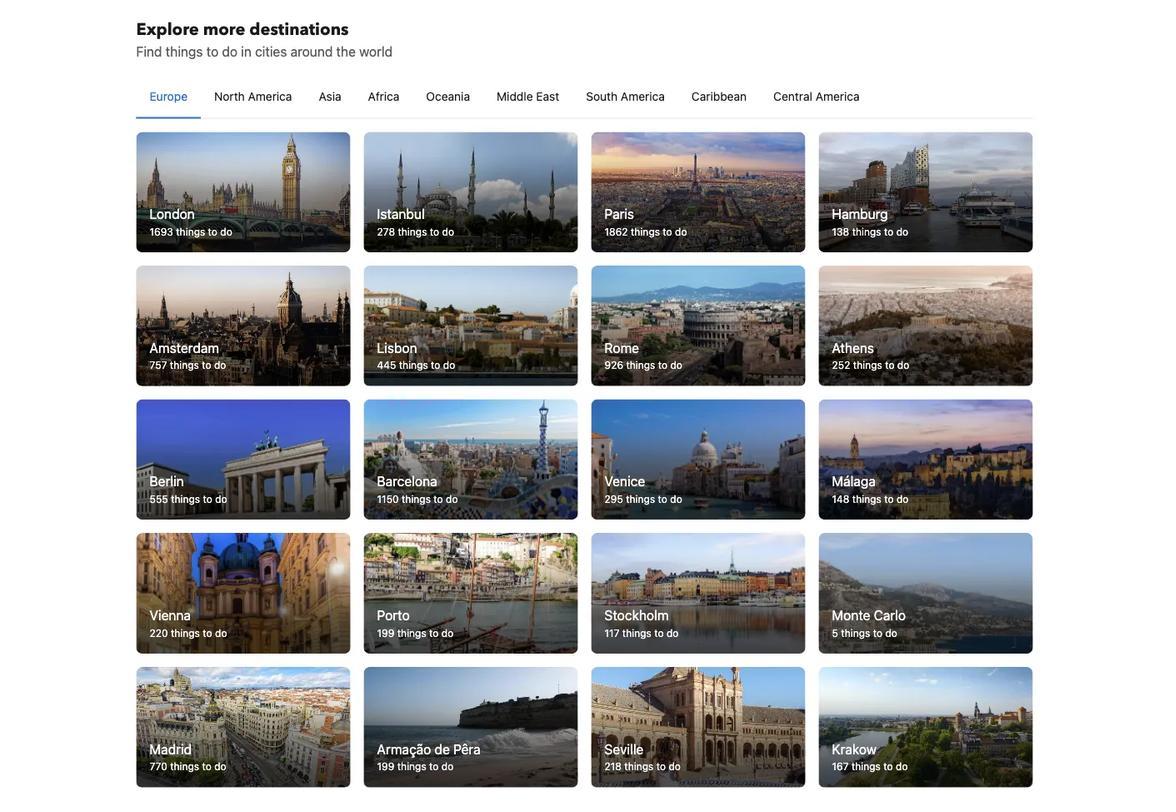 Task type: describe. For each thing, give the bounding box(es) containing it.
central
[[773, 89, 812, 103]]

things for athens
[[853, 360, 882, 371]]

america for central america
[[816, 89, 860, 103]]

199 inside armação de pêra 199 things to do
[[377, 761, 394, 773]]

things for amsterdam
[[170, 360, 199, 371]]

monte carlo image
[[819, 533, 1033, 654]]

to for krakow
[[884, 761, 893, 773]]

south
[[586, 89, 618, 103]]

things for venice
[[626, 493, 655, 505]]

218
[[605, 761, 622, 773]]

do for istanbul
[[442, 226, 454, 237]]

berlin 555 things to do
[[150, 474, 227, 505]]

things for hamburg
[[852, 226, 881, 237]]

venice image
[[591, 400, 805, 520]]

europe
[[150, 89, 188, 103]]

porto image
[[364, 533, 578, 654]]

926
[[605, 360, 623, 371]]

málaga 148 things to do
[[832, 474, 909, 505]]

the
[[336, 43, 356, 59]]

central america button
[[760, 74, 873, 118]]

rome image
[[591, 266, 805, 386]]

explore more destinations find things to do in cities around the world
[[136, 18, 393, 59]]

armação
[[377, 742, 431, 757]]

stockholm image
[[591, 533, 805, 654]]

monte
[[832, 608, 870, 624]]

madrid 770 things to do
[[150, 742, 226, 773]]

armação de pêra image
[[364, 667, 578, 788]]

do for porto
[[442, 627, 454, 639]]

central america
[[773, 89, 860, 103]]

find
[[136, 43, 162, 59]]

caribbean
[[692, 89, 747, 103]]

barcelona
[[377, 474, 437, 490]]

things for berlin
[[171, 493, 200, 505]]

paris
[[605, 206, 634, 222]]

krakow image
[[819, 667, 1033, 788]]

london
[[150, 206, 195, 222]]

do for rome
[[670, 360, 682, 371]]

istanbul
[[377, 206, 425, 222]]

do for berlin
[[215, 493, 227, 505]]

things for málaga
[[852, 493, 881, 505]]

to for london
[[208, 226, 217, 237]]

do for amsterdam
[[214, 360, 226, 371]]

south america
[[586, 89, 665, 103]]

in
[[241, 43, 252, 59]]

do for london
[[220, 226, 232, 237]]

148
[[832, 493, 850, 505]]

destinations
[[249, 18, 349, 41]]

138
[[832, 226, 849, 237]]

rome
[[605, 340, 639, 356]]

1150
[[377, 493, 399, 505]]

to for lisbon
[[431, 360, 440, 371]]

lisbon
[[377, 340, 417, 356]]

pêra
[[453, 742, 481, 757]]

london image
[[136, 132, 350, 252]]

de
[[435, 742, 450, 757]]

paris image
[[591, 132, 805, 252]]

amsterdam
[[150, 340, 219, 356]]

555
[[150, 493, 168, 505]]

445
[[377, 360, 396, 371]]

tab list containing europe
[[136, 74, 1033, 119]]

vienna 220 things to do
[[150, 608, 227, 639]]

istanbul 278 things to do
[[377, 206, 454, 237]]

seville image
[[591, 667, 805, 788]]

oceania button
[[413, 74, 483, 118]]

to inside armação de pêra 199 things to do
[[429, 761, 439, 773]]

things for seville
[[624, 761, 654, 773]]

vienna
[[150, 608, 191, 624]]

1862
[[605, 226, 628, 237]]

to for berlin
[[203, 493, 212, 505]]

america for south america
[[621, 89, 665, 103]]

málaga
[[832, 474, 876, 490]]

amsterdam 757 things to do
[[150, 340, 226, 371]]

stockholm 117 things to do
[[605, 608, 679, 639]]

things for lisbon
[[399, 360, 428, 371]]

middle east
[[497, 89, 559, 103]]

252
[[832, 360, 850, 371]]

do for lisbon
[[443, 360, 455, 371]]

to for stockholm
[[654, 627, 664, 639]]

armação de pêra 199 things to do
[[377, 742, 481, 773]]

things for vienna
[[171, 627, 200, 639]]

to inside explore more destinations find things to do in cities around the world
[[206, 43, 218, 59]]

rome 926 things to do
[[605, 340, 682, 371]]

1693
[[150, 226, 173, 237]]

770
[[150, 761, 167, 773]]

220
[[150, 627, 168, 639]]

to for athens
[[885, 360, 895, 371]]

athens image
[[819, 266, 1033, 386]]

berlin
[[150, 474, 184, 490]]

do inside monte carlo 5 things to do
[[885, 627, 897, 639]]

venice 295 things to do
[[605, 474, 682, 505]]

do for hamburg
[[896, 226, 908, 237]]

caribbean button
[[678, 74, 760, 118]]

things for madrid
[[170, 761, 199, 773]]

around
[[290, 43, 333, 59]]

world
[[359, 43, 393, 59]]

do inside explore more destinations find things to do in cities around the world
[[222, 43, 238, 59]]

porto 199 things to do
[[377, 608, 454, 639]]

monte carlo 5 things to do
[[832, 608, 906, 639]]

things for stockholm
[[622, 627, 652, 639]]



Task type: locate. For each thing, give the bounding box(es) containing it.
things inside vienna 220 things to do
[[171, 627, 200, 639]]

to for amsterdam
[[202, 360, 211, 371]]

do for vienna
[[215, 627, 227, 639]]

porto
[[377, 608, 410, 624]]

things inside athens 252 things to do
[[853, 360, 882, 371]]

do inside stockholm 117 things to do
[[667, 627, 679, 639]]

venice
[[605, 474, 645, 490]]

things down venice
[[626, 493, 655, 505]]

things inside explore more destinations find things to do in cities around the world
[[166, 43, 203, 59]]

barcelona image
[[364, 400, 578, 520]]

to inside paris 1862 things to do
[[663, 226, 672, 237]]

things down madrid
[[170, 761, 199, 773]]

to inside seville 218 things to do
[[656, 761, 666, 773]]

3 america from the left
[[816, 89, 860, 103]]

america for north america
[[248, 89, 292, 103]]

to inside monte carlo 5 things to do
[[873, 627, 883, 639]]

asia
[[319, 89, 341, 103]]

barcelona 1150 things to do
[[377, 474, 458, 505]]

things inside paris 1862 things to do
[[631, 226, 660, 237]]

things inside hamburg 138 things to do
[[852, 226, 881, 237]]

things down athens
[[853, 360, 882, 371]]

167
[[832, 761, 849, 773]]

to for istanbul
[[430, 226, 439, 237]]

199
[[377, 627, 394, 639], [377, 761, 394, 773]]

things inside seville 218 things to do
[[624, 761, 654, 773]]

757
[[150, 360, 167, 371]]

things inside stockholm 117 things to do
[[622, 627, 652, 639]]

to inside berlin 555 things to do
[[203, 493, 212, 505]]

things down stockholm
[[622, 627, 652, 639]]

to inside amsterdam 757 things to do
[[202, 360, 211, 371]]

199 down armação
[[377, 761, 394, 773]]

seville
[[605, 742, 644, 757]]

do inside paris 1862 things to do
[[675, 226, 687, 237]]

do for krakow
[[896, 761, 908, 773]]

london 1693 things to do
[[150, 206, 232, 237]]

things inside amsterdam 757 things to do
[[170, 360, 199, 371]]

amsterdam image
[[131, 263, 356, 389]]

north america button
[[201, 74, 305, 118]]

stockholm
[[605, 608, 669, 624]]

2 horizontal spatial america
[[816, 89, 860, 103]]

2 america from the left
[[621, 89, 665, 103]]

things down rome
[[626, 360, 655, 371]]

1 horizontal spatial america
[[621, 89, 665, 103]]

america inside button
[[621, 89, 665, 103]]

do inside london 1693 things to do
[[220, 226, 232, 237]]

things inside berlin 555 things to do
[[171, 493, 200, 505]]

things inside madrid 770 things to do
[[170, 761, 199, 773]]

things for porto
[[397, 627, 426, 639]]

0 horizontal spatial america
[[248, 89, 292, 103]]

things down seville
[[624, 761, 654, 773]]

things down armação
[[397, 761, 426, 773]]

do inside vienna 220 things to do
[[215, 627, 227, 639]]

do for seville
[[669, 761, 681, 773]]

do inside krakow 167 things to do
[[896, 761, 908, 773]]

things down krakow
[[852, 761, 881, 773]]

things inside the venice 295 things to do
[[626, 493, 655, 505]]

117
[[605, 627, 620, 639]]

do inside málaga 148 things to do
[[897, 493, 909, 505]]

to inside krakow 167 things to do
[[884, 761, 893, 773]]

1 199 from the top
[[377, 627, 394, 639]]

to inside stockholm 117 things to do
[[654, 627, 664, 639]]

things down vienna
[[171, 627, 200, 639]]

199 inside porto 199 things to do
[[377, 627, 394, 639]]

africa button
[[355, 74, 413, 118]]

to for rome
[[658, 360, 668, 371]]

things
[[166, 43, 203, 59], [176, 226, 205, 237], [398, 226, 427, 237], [631, 226, 660, 237], [852, 226, 881, 237], [170, 360, 199, 371], [399, 360, 428, 371], [626, 360, 655, 371], [853, 360, 882, 371], [171, 493, 200, 505], [402, 493, 431, 505], [626, 493, 655, 505], [852, 493, 881, 505], [171, 627, 200, 639], [397, 627, 426, 639], [622, 627, 652, 639], [841, 627, 870, 639], [170, 761, 199, 773], [397, 761, 426, 773], [624, 761, 654, 773], [852, 761, 881, 773]]

carlo
[[874, 608, 906, 624]]

do inside 'lisbon 445 things to do'
[[443, 360, 455, 371]]

things down the porto on the bottom left of page
[[397, 627, 426, 639]]

africa
[[368, 89, 400, 103]]

do for stockholm
[[667, 627, 679, 639]]

2 199 from the top
[[377, 761, 394, 773]]

do for málaga
[[897, 493, 909, 505]]

things down 'explore'
[[166, 43, 203, 59]]

tab list
[[136, 74, 1033, 119]]

1 vertical spatial 199
[[377, 761, 394, 773]]

do for athens
[[897, 360, 909, 371]]

do inside athens 252 things to do
[[897, 360, 909, 371]]

athens
[[832, 340, 874, 356]]

do inside armação de pêra 199 things to do
[[442, 761, 454, 773]]

do inside berlin 555 things to do
[[215, 493, 227, 505]]

do inside porto 199 things to do
[[442, 627, 454, 639]]

to inside the venice 295 things to do
[[658, 493, 667, 505]]

do inside istanbul 278 things to do
[[442, 226, 454, 237]]

east
[[536, 89, 559, 103]]

málaga image
[[819, 400, 1033, 520]]

madrid image
[[136, 667, 350, 788]]

things down málaga
[[852, 493, 881, 505]]

things inside málaga 148 things to do
[[852, 493, 881, 505]]

oceania
[[426, 89, 470, 103]]

0 vertical spatial 199
[[377, 627, 394, 639]]

middle east button
[[483, 74, 573, 118]]

lisbon 445 things to do
[[377, 340, 455, 371]]

to inside rome 926 things to do
[[658, 360, 668, 371]]

krakow
[[832, 742, 877, 757]]

to for madrid
[[202, 761, 212, 773]]

199 down the porto on the bottom left of page
[[377, 627, 394, 639]]

to for vienna
[[203, 627, 212, 639]]

south america button
[[573, 74, 678, 118]]

things right 1862
[[631, 226, 660, 237]]

berlin image
[[136, 400, 350, 520]]

to inside hamburg 138 things to do
[[884, 226, 894, 237]]

things down monte
[[841, 627, 870, 639]]

do inside hamburg 138 things to do
[[896, 226, 908, 237]]

things down 'amsterdam' at the left top of the page
[[170, 360, 199, 371]]

america inside 'button'
[[248, 89, 292, 103]]

do for madrid
[[214, 761, 226, 773]]

europe button
[[136, 74, 201, 118]]

to inside athens 252 things to do
[[885, 360, 895, 371]]

to inside málaga 148 things to do
[[884, 493, 894, 505]]

things for london
[[176, 226, 205, 237]]

to for seville
[[656, 761, 666, 773]]

do inside rome 926 things to do
[[670, 360, 682, 371]]

things down berlin
[[171, 493, 200, 505]]

istanbul image
[[364, 132, 578, 252]]

to for málaga
[[884, 493, 894, 505]]

things inside london 1693 things to do
[[176, 226, 205, 237]]

things inside krakow 167 things to do
[[852, 761, 881, 773]]

to for hamburg
[[884, 226, 894, 237]]

do for paris
[[675, 226, 687, 237]]

vienna image
[[136, 533, 350, 654]]

things for rome
[[626, 360, 655, 371]]

asia button
[[305, 74, 355, 118]]

do inside 'barcelona 1150 things to do'
[[446, 493, 458, 505]]

seville 218 things to do
[[605, 742, 681, 773]]

paris 1862 things to do
[[605, 206, 687, 237]]

do inside the venice 295 things to do
[[670, 493, 682, 505]]

athens 252 things to do
[[832, 340, 909, 371]]

to inside madrid 770 things to do
[[202, 761, 212, 773]]

to inside porto 199 things to do
[[429, 627, 439, 639]]

5
[[832, 627, 838, 639]]

things inside 'barcelona 1150 things to do'
[[402, 493, 431, 505]]

do inside amsterdam 757 things to do
[[214, 360, 226, 371]]

things for istanbul
[[398, 226, 427, 237]]

things inside monte carlo 5 things to do
[[841, 627, 870, 639]]

explore
[[136, 18, 199, 41]]

cities
[[255, 43, 287, 59]]

to inside 'barcelona 1150 things to do'
[[434, 493, 443, 505]]

hamburg
[[832, 206, 888, 222]]

middle
[[497, 89, 533, 103]]

things inside 'lisbon 445 things to do'
[[399, 360, 428, 371]]

america right south
[[621, 89, 665, 103]]

to inside 'lisbon 445 things to do'
[[431, 360, 440, 371]]

things for paris
[[631, 226, 660, 237]]

to for barcelona
[[434, 493, 443, 505]]

things inside armação de pêra 199 things to do
[[397, 761, 426, 773]]

krakow 167 things to do
[[832, 742, 908, 773]]

do inside seville 218 things to do
[[669, 761, 681, 773]]

to
[[206, 43, 218, 59], [208, 226, 217, 237], [430, 226, 439, 237], [663, 226, 672, 237], [884, 226, 894, 237], [202, 360, 211, 371], [431, 360, 440, 371], [658, 360, 668, 371], [885, 360, 895, 371], [203, 493, 212, 505], [434, 493, 443, 505], [658, 493, 667, 505], [884, 493, 894, 505], [203, 627, 212, 639], [429, 627, 439, 639], [654, 627, 664, 639], [873, 627, 883, 639], [202, 761, 212, 773], [429, 761, 439, 773], [656, 761, 666, 773], [884, 761, 893, 773]]

do for barcelona
[[446, 493, 458, 505]]

more
[[203, 18, 245, 41]]

things down the istanbul
[[398, 226, 427, 237]]

north america
[[214, 89, 292, 103]]

to inside vienna 220 things to do
[[203, 627, 212, 639]]

things down hamburg
[[852, 226, 881, 237]]

things inside rome 926 things to do
[[626, 360, 655, 371]]

america
[[248, 89, 292, 103], [621, 89, 665, 103], [816, 89, 860, 103]]

to inside istanbul 278 things to do
[[430, 226, 439, 237]]

things down london
[[176, 226, 205, 237]]

to inside london 1693 things to do
[[208, 226, 217, 237]]

things inside porto 199 things to do
[[397, 627, 426, 639]]

do for venice
[[670, 493, 682, 505]]

to for porto
[[429, 627, 439, 639]]

things inside istanbul 278 things to do
[[398, 226, 427, 237]]

madrid
[[150, 742, 192, 757]]

278
[[377, 226, 395, 237]]

america right central
[[816, 89, 860, 103]]

hamburg image
[[819, 132, 1033, 252]]

north
[[214, 89, 245, 103]]

things down lisbon
[[399, 360, 428, 371]]

295
[[605, 493, 623, 505]]

hamburg 138 things to do
[[832, 206, 908, 237]]

do
[[222, 43, 238, 59], [220, 226, 232, 237], [442, 226, 454, 237], [675, 226, 687, 237], [896, 226, 908, 237], [214, 360, 226, 371], [443, 360, 455, 371], [670, 360, 682, 371], [897, 360, 909, 371], [215, 493, 227, 505], [446, 493, 458, 505], [670, 493, 682, 505], [897, 493, 909, 505], [215, 627, 227, 639], [442, 627, 454, 639], [667, 627, 679, 639], [885, 627, 897, 639], [214, 761, 226, 773], [442, 761, 454, 773], [669, 761, 681, 773], [896, 761, 908, 773]]

things for krakow
[[852, 761, 881, 773]]

to for venice
[[658, 493, 667, 505]]

1 america from the left
[[248, 89, 292, 103]]

things for barcelona
[[402, 493, 431, 505]]

to for paris
[[663, 226, 672, 237]]

do inside madrid 770 things to do
[[214, 761, 226, 773]]

lisbon image
[[364, 266, 578, 386]]

america inside button
[[816, 89, 860, 103]]

things down barcelona
[[402, 493, 431, 505]]

america right north
[[248, 89, 292, 103]]



Task type: vqa. For each thing, say whether or not it's contained in the screenshot.


